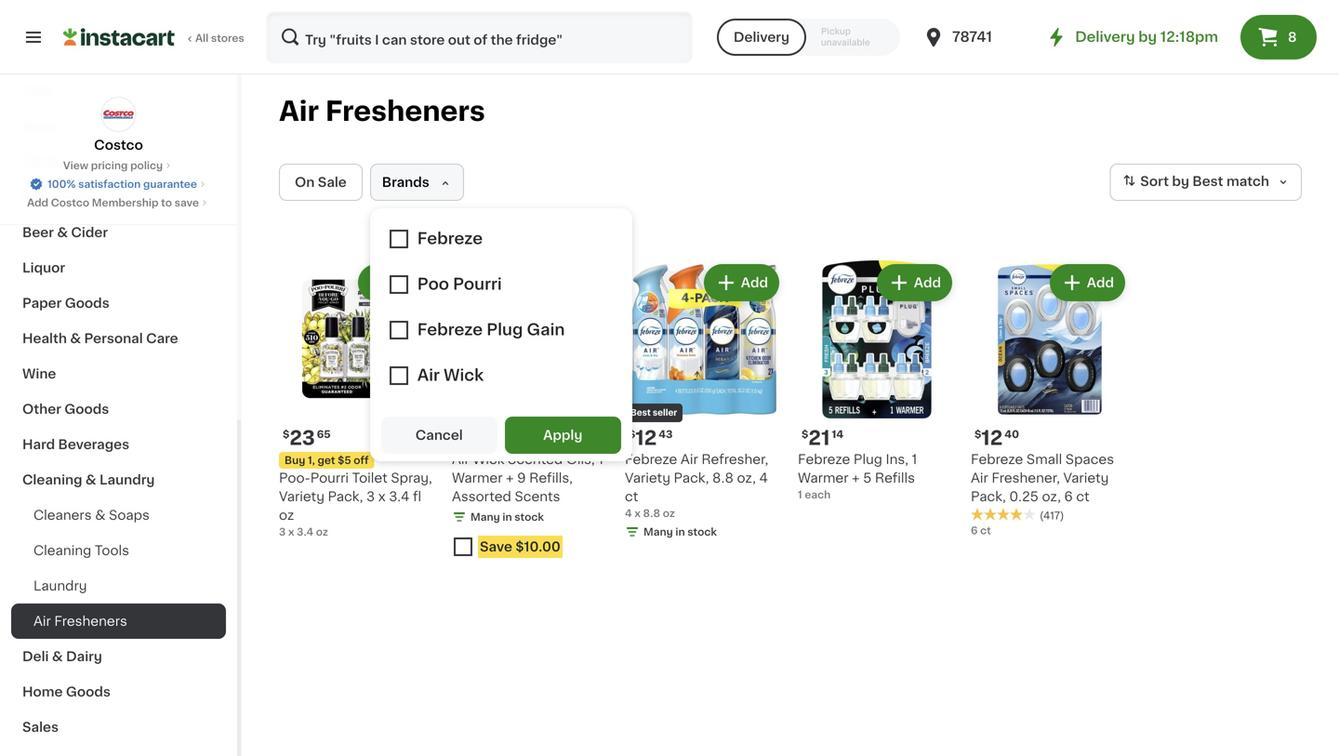 Task type: vqa. For each thing, say whether or not it's contained in the screenshot.
topmost 8.8
yes



Task type: locate. For each thing, give the bounding box(es) containing it.
5
[[863, 471, 872, 484]]

0 horizontal spatial warmer
[[452, 471, 503, 484]]

1 horizontal spatial stock
[[687, 527, 717, 537]]

2 horizontal spatial febreze
[[971, 453, 1023, 466]]

air down $ 12 40
[[971, 471, 988, 484]]

apply button
[[505, 417, 621, 454]]

1 left each
[[798, 490, 802, 500]]

get
[[318, 455, 335, 465]]

0 horizontal spatial fresheners
[[54, 615, 127, 628]]

save $10.00
[[480, 540, 561, 553]]

by left 12:18pm
[[1138, 30, 1157, 44]]

fresheners up brands at top left
[[325, 98, 485, 125]]

2 horizontal spatial pack,
[[971, 490, 1006, 503]]

& for cleaners
[[95, 509, 106, 522]]

2 horizontal spatial 1
[[912, 453, 917, 466]]

3 add button from the left
[[879, 266, 950, 299]]

1 vertical spatial best
[[630, 409, 651, 417]]

$ for $ 12 40
[[975, 429, 981, 439]]

4 add button from the left
[[1052, 266, 1123, 299]]

0 horizontal spatial 12
[[635, 428, 657, 448]]

oz, down refresher,
[[737, 471, 756, 484]]

1 horizontal spatial by
[[1172, 175, 1189, 188]]

air inside febreze air refresher, variety pack, 8.8 oz, 4 ct 4 x 8.8 oz
[[681, 453, 698, 466]]

0 horizontal spatial 8.8
[[643, 508, 660, 518]]

1 horizontal spatial 4
[[759, 471, 768, 484]]

1 horizontal spatial costco
[[94, 139, 143, 152]]

2 vertical spatial x
[[288, 527, 294, 537]]

costco link
[[94, 97, 143, 154]]

$ for $ 23 65
[[283, 429, 290, 439]]

seller
[[653, 409, 677, 417]]

& left the soaps
[[95, 509, 106, 522]]

8.8 down $ 12 43
[[643, 508, 660, 518]]

$ inside $ 12 40
[[975, 429, 981, 439]]

each
[[805, 490, 831, 500]]

delivery by 12:18pm
[[1075, 30, 1218, 44]]

8
[[1288, 31, 1297, 44]]

best seller
[[630, 409, 677, 417]]

by inside field
[[1172, 175, 1189, 188]]

1 vertical spatial by
[[1172, 175, 1189, 188]]

$ left the 14
[[802, 429, 808, 439]]

2 warmer from the left
[[798, 471, 849, 484]]

add costco membership to save link
[[27, 195, 210, 210]]

cleaning & laundry link
[[11, 462, 226, 498]]

+ inside air wick scented oils, 1 warmer + 9 refills, assorted scents
[[506, 471, 514, 484]]

$ inside $ 12 43
[[629, 429, 635, 439]]

save $10.00 button
[[452, 532, 610, 565]]

2 product group from the left
[[452, 260, 610, 565]]

0 horizontal spatial variety
[[279, 490, 325, 503]]

& right beer
[[57, 226, 68, 239]]

4 product group from the left
[[798, 260, 956, 502]]

1 horizontal spatial variety
[[625, 471, 670, 484]]

stock down febreze air refresher, variety pack, 8.8 oz, 4 ct 4 x 8.8 oz
[[687, 527, 717, 537]]

costco up "view pricing policy" link
[[94, 139, 143, 152]]

pack, down refresher,
[[674, 471, 709, 484]]

view pricing policy
[[63, 160, 163, 171]]

1 vertical spatial costco
[[51, 198, 89, 208]]

1 vertical spatial goods
[[64, 403, 109, 416]]

1 horizontal spatial 6
[[1064, 490, 1073, 503]]

goods
[[65, 297, 109, 310], [64, 403, 109, 416], [66, 685, 111, 698]]

&
[[57, 226, 68, 239], [70, 332, 81, 345], [85, 473, 96, 486], [95, 509, 106, 522], [52, 650, 63, 663]]

ct inside febreze small spaces air freshener, variety pack, 0.25 oz, 6 ct
[[1076, 490, 1090, 503]]

& up cleaners & soaps at the left of the page
[[85, 473, 96, 486]]

+ left 9
[[506, 471, 514, 484]]

2 horizontal spatial x
[[634, 508, 641, 518]]

2 horizontal spatial oz
[[663, 508, 675, 518]]

in down febreze air refresher, variety pack, 8.8 oz, 4 ct 4 x 8.8 oz
[[675, 527, 685, 537]]

cleaning
[[22, 473, 82, 486], [33, 544, 91, 557]]

pack, inside febreze air refresher, variety pack, 8.8 oz, 4 ct 4 x 8.8 oz
[[674, 471, 709, 484]]

ct down spaces
[[1076, 490, 1090, 503]]

refresher,
[[701, 453, 768, 466]]

fresheners
[[325, 98, 485, 125], [54, 615, 127, 628]]

home
[[22, 685, 63, 698]]

1 vertical spatial 3.4
[[297, 527, 314, 537]]

paper goods
[[22, 297, 109, 310]]

many in stock down febreze air refresher, variety pack, 8.8 oz, 4 ct 4 x 8.8 oz
[[644, 527, 717, 537]]

1 horizontal spatial delivery
[[1075, 30, 1135, 44]]

0 vertical spatial costco
[[94, 139, 143, 152]]

1 vertical spatial in
[[675, 527, 685, 537]]

1 febreze from the left
[[625, 453, 677, 466]]

scented
[[508, 453, 563, 466]]

0 horizontal spatial by
[[1138, 30, 1157, 44]]

0 horizontal spatial oz,
[[737, 471, 756, 484]]

variety
[[625, 471, 670, 484], [1063, 471, 1109, 484], [279, 490, 325, 503]]

0.25
[[1009, 490, 1039, 503]]

1 horizontal spatial 8.8
[[712, 471, 734, 484]]

add
[[27, 198, 48, 208], [395, 276, 422, 289], [741, 276, 768, 289], [914, 276, 941, 289], [1087, 276, 1114, 289]]

pack, down the pourri
[[328, 490, 363, 503]]

add for $ 12 43
[[741, 276, 768, 289]]

0 horizontal spatial x
[[288, 527, 294, 537]]

8.8 down refresher,
[[712, 471, 734, 484]]

0 horizontal spatial stock
[[515, 512, 544, 522]]

pets
[[22, 85, 53, 98]]

2 $ from the left
[[456, 429, 462, 439]]

$ for $ 21 14
[[802, 429, 808, 439]]

in up save
[[502, 512, 512, 522]]

paper
[[22, 297, 62, 310]]

$ down the best seller
[[629, 429, 635, 439]]

costco down 100%
[[51, 198, 89, 208]]

3
[[366, 490, 375, 503], [279, 527, 286, 537]]

& inside health & personal care link
[[70, 332, 81, 345]]

best inside product group
[[630, 409, 651, 417]]

spray,
[[391, 471, 432, 484]]

43
[[659, 429, 673, 439]]

12 left 43
[[635, 428, 657, 448]]

warmer up assorted
[[452, 471, 503, 484]]

3.4 down poo-
[[297, 527, 314, 537]]

6 up (417)
[[1064, 490, 1073, 503]]

air down 22
[[452, 453, 469, 466]]

x down toilet
[[378, 490, 386, 503]]

laundry down cleaning tools
[[33, 579, 87, 592]]

air fresheners up dairy
[[33, 615, 127, 628]]

1 vertical spatial air fresheners
[[33, 615, 127, 628]]

0 horizontal spatial delivery
[[734, 31, 790, 44]]

1 horizontal spatial many
[[644, 527, 673, 537]]

2 horizontal spatial variety
[[1063, 471, 1109, 484]]

oz inside febreze air refresher, variety pack, 8.8 oz, 4 ct 4 x 8.8 oz
[[663, 508, 675, 518]]

cleaning down cleaners
[[33, 544, 91, 557]]

2 vertical spatial goods
[[66, 685, 111, 698]]

air left refresher,
[[681, 453, 698, 466]]

febreze down $ 21 14
[[798, 453, 850, 466]]

0 vertical spatial goods
[[65, 297, 109, 310]]

1 $ from the left
[[283, 429, 290, 439]]

variety down poo-
[[279, 490, 325, 503]]

1 right oils,
[[598, 453, 604, 466]]

febreze plug ins, 1 warmer + 5 refills 1 each
[[798, 453, 917, 500]]

2 + from the left
[[852, 471, 860, 484]]

oz down poo-
[[279, 509, 294, 522]]

pack, inside poo-pourri toilet spray, variety pack, 3 x 3.4 fl oz 3 x 3.4 oz
[[328, 490, 363, 503]]

delivery
[[1075, 30, 1135, 44], [734, 31, 790, 44]]

0 horizontal spatial costco
[[51, 198, 89, 208]]

0 horizontal spatial 1
[[598, 453, 604, 466]]

assorted
[[452, 490, 511, 503]]

other goods link
[[11, 392, 226, 427]]

0 horizontal spatial 3
[[279, 527, 286, 537]]

0 vertical spatial cleaning
[[22, 473, 82, 486]]

4 down $ 12 43
[[625, 508, 632, 518]]

6 ct
[[971, 525, 991, 536]]

spaces
[[1065, 453, 1114, 466]]

by for sort
[[1172, 175, 1189, 188]]

1 horizontal spatial in
[[675, 527, 685, 537]]

1 vertical spatial x
[[634, 508, 641, 518]]

many in stock up save
[[471, 512, 544, 522]]

3 down poo-
[[279, 527, 286, 537]]

$ inside $ 23 65
[[283, 429, 290, 439]]

home goods link
[[11, 674, 226, 710]]

& inside cleaners & soaps link
[[95, 509, 106, 522]]

ct down $ 12 43
[[625, 490, 638, 503]]

$5
[[338, 455, 351, 465]]

best left match
[[1193, 175, 1223, 188]]

x down $ 12 43
[[634, 508, 641, 518]]

0 horizontal spatial in
[[502, 512, 512, 522]]

1 horizontal spatial oz,
[[1042, 490, 1061, 503]]

1 horizontal spatial febreze
[[798, 453, 850, 466]]

pricing
[[91, 160, 128, 171]]

delivery inside button
[[734, 31, 790, 44]]

other goods
[[22, 403, 109, 416]]

1 warmer from the left
[[452, 471, 503, 484]]

refills
[[875, 471, 915, 484]]

goods for paper goods
[[65, 297, 109, 310]]

12 left 40
[[981, 428, 1003, 448]]

3 down toilet
[[366, 490, 375, 503]]

view
[[63, 160, 88, 171]]

0 vertical spatial oz,
[[737, 471, 756, 484]]

1 vertical spatial 3
[[279, 527, 286, 537]]

many in stock
[[471, 512, 544, 522], [644, 527, 717, 537]]

febreze inside febreze plug ins, 1 warmer + 5 refills 1 each
[[798, 453, 850, 466]]

& right health
[[70, 332, 81, 345]]

variety down $ 12 43
[[625, 471, 670, 484]]

0 horizontal spatial +
[[506, 471, 514, 484]]

$ up buy
[[283, 429, 290, 439]]

1 vertical spatial oz,
[[1042, 490, 1061, 503]]

21
[[808, 428, 830, 448]]

add for $ 12 40
[[1087, 276, 1114, 289]]

$ 21 14
[[802, 428, 844, 448]]

1 horizontal spatial x
[[378, 490, 386, 503]]

1 vertical spatial cleaning
[[33, 544, 91, 557]]

0 vertical spatial 6
[[1064, 490, 1073, 503]]

+ inside febreze plug ins, 1 warmer + 5 refills 1 each
[[852, 471, 860, 484]]

1 horizontal spatial warmer
[[798, 471, 849, 484]]

many
[[471, 512, 500, 522], [644, 527, 673, 537]]

0 horizontal spatial ct
[[625, 490, 638, 503]]

2 horizontal spatial ct
[[1076, 490, 1090, 503]]

12:18pm
[[1160, 30, 1218, 44]]

1 12 from the left
[[635, 428, 657, 448]]

$ left 38
[[456, 429, 462, 439]]

3.4 left fl
[[389, 490, 410, 503]]

ct down febreze small spaces air freshener, variety pack, 0.25 oz, 6 ct
[[980, 525, 991, 536]]

& right deli
[[52, 650, 63, 663]]

soaps
[[109, 509, 150, 522]]

22
[[462, 428, 488, 448]]

best match
[[1193, 175, 1269, 188]]

1 vertical spatial 6
[[971, 525, 978, 536]]

+ left 5 on the right bottom of page
[[852, 471, 860, 484]]

1 horizontal spatial 12
[[981, 428, 1003, 448]]

2 12 from the left
[[981, 428, 1003, 448]]

1 product group from the left
[[279, 260, 437, 539]]

febreze down $ 12 43
[[625, 453, 677, 466]]

by right sort
[[1172, 175, 1189, 188]]

goods up health & personal care
[[65, 297, 109, 310]]

0 vertical spatial 4
[[759, 471, 768, 484]]

add costco membership to save
[[27, 198, 199, 208]]

2 febreze from the left
[[798, 453, 850, 466]]

$ inside $ 21 14
[[802, 429, 808, 439]]

100%
[[48, 179, 76, 189]]

add button for $ 12 43
[[706, 266, 777, 299]]

goods up beverages
[[64, 403, 109, 416]]

febreze air refresher, variety pack, 8.8 oz, 4 ct 4 x 8.8 oz
[[625, 453, 768, 518]]

0 vertical spatial air fresheners
[[279, 98, 485, 125]]

febreze down $ 12 40
[[971, 453, 1023, 466]]

0 vertical spatial 3.4
[[389, 490, 410, 503]]

0 horizontal spatial laundry
[[33, 579, 87, 592]]

cleaning up cleaners
[[22, 473, 82, 486]]

warmer up each
[[798, 471, 849, 484]]

variety down spaces
[[1063, 471, 1109, 484]]

1 horizontal spatial best
[[1193, 175, 1223, 188]]

12 for $ 12 43
[[635, 428, 657, 448]]

1 horizontal spatial fresheners
[[325, 98, 485, 125]]

sales link
[[11, 710, 226, 745]]

baby link
[[11, 109, 226, 144]]

electronics link
[[11, 179, 226, 215]]

& inside the deli & dairy link
[[52, 650, 63, 663]]

guarantee
[[143, 179, 197, 189]]

x
[[378, 490, 386, 503], [634, 508, 641, 518], [288, 527, 294, 537]]

0 horizontal spatial many in stock
[[471, 512, 544, 522]]

add for $ 21 14
[[914, 276, 941, 289]]

small
[[1027, 453, 1062, 466]]

$ left 40
[[975, 429, 981, 439]]

1 vertical spatial 8.8
[[643, 508, 660, 518]]

fresheners up dairy
[[54, 615, 127, 628]]

4 $ from the left
[[802, 429, 808, 439]]

best left "seller"
[[630, 409, 651, 417]]

1 horizontal spatial +
[[852, 471, 860, 484]]

best for best match
[[1193, 175, 1223, 188]]

(417)
[[1040, 511, 1064, 521]]

delivery button
[[717, 19, 806, 56]]

apply
[[543, 429, 582, 442]]

warmer inside air wick scented oils, 1 warmer + 9 refills, assorted scents
[[452, 471, 503, 484]]

0 vertical spatial by
[[1138, 30, 1157, 44]]

many down febreze air refresher, variety pack, 8.8 oz, 4 ct 4 x 8.8 oz
[[644, 527, 673, 537]]

febreze inside febreze small spaces air freshener, variety pack, 0.25 oz, 6 ct
[[971, 453, 1023, 466]]

& for deli
[[52, 650, 63, 663]]

& inside cleaning & laundry link
[[85, 473, 96, 486]]

delivery by 12:18pm link
[[1045, 26, 1218, 48]]

0 vertical spatial many
[[471, 512, 500, 522]]

1 vertical spatial fresheners
[[54, 615, 127, 628]]

oz down $ 12 43
[[663, 508, 675, 518]]

1 right ins,
[[912, 453, 917, 466]]

pets link
[[11, 73, 226, 109]]

0 vertical spatial laundry
[[99, 473, 155, 486]]

40
[[1005, 429, 1019, 439]]

by
[[1138, 30, 1157, 44], [1172, 175, 1189, 188]]

3 $ from the left
[[629, 429, 635, 439]]

stock down scents at the left bottom of page
[[515, 512, 544, 522]]

cancel
[[415, 429, 463, 442]]

air fresheners up brands at top left
[[279, 98, 485, 125]]

air
[[279, 98, 319, 125], [452, 453, 469, 466], [681, 453, 698, 466], [971, 471, 988, 484], [33, 615, 51, 628]]

3 febreze from the left
[[971, 453, 1023, 466]]

0 vertical spatial x
[[378, 490, 386, 503]]

cleaning for cleaning tools
[[33, 544, 91, 557]]

0 vertical spatial best
[[1193, 175, 1223, 188]]

1 + from the left
[[506, 471, 514, 484]]

None search field
[[266, 11, 693, 63]]

0 horizontal spatial febreze
[[625, 453, 677, 466]]

febreze inside febreze air refresher, variety pack, 8.8 oz, 4 ct 4 x 8.8 oz
[[625, 453, 677, 466]]

air wick scented oils, 1 warmer + 9 refills, assorted scents
[[452, 453, 604, 503]]

Best match Sort by field
[[1110, 164, 1302, 201]]

0 horizontal spatial best
[[630, 409, 651, 417]]

0 horizontal spatial pack,
[[328, 490, 363, 503]]

laundry up the soaps
[[99, 473, 155, 486]]

goods down dairy
[[66, 685, 111, 698]]

x down poo-
[[288, 527, 294, 537]]

2 add button from the left
[[706, 266, 777, 299]]

6 down febreze small spaces air freshener, variety pack, 0.25 oz, 6 ct
[[971, 525, 978, 536]]

100% satisfaction guarantee button
[[29, 173, 208, 192]]

1 horizontal spatial 3
[[366, 490, 375, 503]]

oz, up (417)
[[1042, 490, 1061, 503]]

$10.00
[[516, 540, 561, 553]]

product group
[[279, 260, 437, 539], [452, 260, 610, 565], [625, 260, 783, 543], [798, 260, 956, 502], [971, 260, 1129, 538]]

$ for $ 22 38
[[456, 429, 462, 439]]

poo-
[[279, 471, 310, 484]]

1 vertical spatial many
[[644, 527, 673, 537]]

best inside field
[[1193, 175, 1223, 188]]

0 horizontal spatial 4
[[625, 508, 632, 518]]

5 $ from the left
[[975, 429, 981, 439]]

$ inside $ 22 38
[[456, 429, 462, 439]]

best for best seller
[[630, 409, 651, 417]]

1 vertical spatial stock
[[687, 527, 717, 537]]

1 vertical spatial many in stock
[[644, 527, 717, 537]]

febreze
[[625, 453, 677, 466], [798, 453, 850, 466], [971, 453, 1023, 466]]

pack, up 6 ct
[[971, 490, 1006, 503]]

4 down refresher,
[[759, 471, 768, 484]]

0 vertical spatial many in stock
[[471, 512, 544, 522]]

3 product group from the left
[[625, 260, 783, 543]]

& inside beer & cider "link"
[[57, 226, 68, 239]]

liquor
[[22, 261, 65, 274]]

oz down the pourri
[[316, 527, 328, 537]]

many down assorted
[[471, 512, 500, 522]]



Task type: describe. For each thing, give the bounding box(es) containing it.
cleaners
[[33, 509, 92, 522]]

other
[[22, 403, 61, 416]]

ct inside febreze air refresher, variety pack, 8.8 oz, 4 ct 4 x 8.8 oz
[[625, 490, 638, 503]]

buy 1, get $5 off
[[285, 455, 369, 465]]

1 horizontal spatial laundry
[[99, 473, 155, 486]]

freshener,
[[992, 471, 1060, 484]]

$ 12 40
[[975, 428, 1019, 448]]

on
[[295, 176, 315, 189]]

9
[[517, 471, 526, 484]]

cleaning tools
[[33, 544, 129, 557]]

febreze small spaces air freshener, variety pack, 0.25 oz, 6 ct
[[971, 453, 1114, 503]]

deli & dairy link
[[11, 639, 226, 674]]

pourri
[[310, 471, 349, 484]]

oz, inside febreze air refresher, variety pack, 8.8 oz, 4 ct 4 x 8.8 oz
[[737, 471, 756, 484]]

0 horizontal spatial air fresheners
[[33, 615, 127, 628]]

$ 12 43
[[629, 428, 673, 448]]

variety inside febreze small spaces air freshener, variety pack, 0.25 oz, 6 ct
[[1063, 471, 1109, 484]]

1,
[[308, 455, 315, 465]]

x inside febreze air refresher, variety pack, 8.8 oz, 4 ct 4 x 8.8 oz
[[634, 508, 641, 518]]

air up deli
[[33, 615, 51, 628]]

0 horizontal spatial oz
[[279, 509, 294, 522]]

warmer inside febreze plug ins, 1 warmer + 5 refills 1 each
[[798, 471, 849, 484]]

variety inside poo-pourri toilet spray, variety pack, 3 x 3.4 fl oz 3 x 3.4 oz
[[279, 490, 325, 503]]

Search field
[[268, 13, 691, 61]]

$ 23 65
[[283, 428, 331, 448]]

wine link
[[11, 356, 226, 392]]

1 inside air wick scented oils, 1 warmer + 9 refills, assorted scents
[[598, 453, 604, 466]]

deli
[[22, 650, 49, 663]]

plug
[[854, 453, 882, 466]]

hard
[[22, 438, 55, 451]]

poo-pourri toilet spray, variety pack, 3 x 3.4 fl oz 3 x 3.4 oz
[[279, 471, 432, 537]]

febreze for freshener,
[[971, 453, 1023, 466]]

febreze for warmer
[[798, 453, 850, 466]]

0 vertical spatial 3
[[366, 490, 375, 503]]

0 vertical spatial 8.8
[[712, 471, 734, 484]]

beer
[[22, 226, 54, 239]]

1 horizontal spatial air fresheners
[[279, 98, 485, 125]]

add button for $ 21 14
[[879, 266, 950, 299]]

variety inside febreze air refresher, variety pack, 8.8 oz, 4 ct 4 x 8.8 oz
[[625, 471, 670, 484]]

febreze for pack,
[[625, 453, 677, 466]]

dairy
[[66, 650, 102, 663]]

by for delivery
[[1138, 30, 1157, 44]]

air up on
[[279, 98, 319, 125]]

$ for $ 12 43
[[629, 429, 635, 439]]

service type group
[[717, 19, 900, 56]]

1 horizontal spatial many in stock
[[644, 527, 717, 537]]

stores
[[211, 33, 244, 43]]

add button for $ 12 40
[[1052, 266, 1123, 299]]

cider
[[71, 226, 108, 239]]

hard beverages
[[22, 438, 129, 451]]

beer & cider link
[[11, 215, 226, 250]]

1 add button from the left
[[360, 266, 431, 299]]

100% satisfaction guarantee
[[48, 179, 197, 189]]

all
[[195, 33, 209, 43]]

& for health
[[70, 332, 81, 345]]

liquor link
[[11, 250, 226, 285]]

view pricing policy link
[[63, 158, 174, 173]]

8 button
[[1241, 15, 1317, 60]]

14
[[832, 429, 844, 439]]

tools
[[95, 544, 129, 557]]

air inside febreze small spaces air freshener, variety pack, 0.25 oz, 6 ct
[[971, 471, 988, 484]]

personal
[[84, 332, 143, 345]]

goods for home goods
[[66, 685, 111, 698]]

air fresheners link
[[11, 604, 226, 639]]

1 horizontal spatial ct
[[980, 525, 991, 536]]

pack, inside febreze small spaces air freshener, variety pack, 0.25 oz, 6 ct
[[971, 490, 1006, 503]]

on sale button
[[279, 164, 362, 201]]

0 horizontal spatial many
[[471, 512, 500, 522]]

0 vertical spatial in
[[502, 512, 512, 522]]

cancel button
[[381, 417, 497, 454]]

brands button
[[370, 164, 464, 201]]

buy
[[285, 455, 305, 465]]

electronics
[[22, 191, 98, 204]]

cleaning tools link
[[11, 533, 226, 568]]

& for beer
[[57, 226, 68, 239]]

oz, inside febreze small spaces air freshener, variety pack, 0.25 oz, 6 ct
[[1042, 490, 1061, 503]]

1 horizontal spatial oz
[[316, 527, 328, 537]]

sale
[[318, 176, 347, 189]]

delivery for delivery by 12:18pm
[[1075, 30, 1135, 44]]

health & personal care
[[22, 332, 178, 345]]

refills,
[[529, 471, 573, 484]]

product group containing 21
[[798, 260, 956, 502]]

policy
[[130, 160, 163, 171]]

floral link
[[11, 144, 226, 179]]

1 horizontal spatial 3.4
[[389, 490, 410, 503]]

1 vertical spatial laundry
[[33, 579, 87, 592]]

baby
[[22, 120, 57, 133]]

costco logo image
[[101, 97, 136, 132]]

product group containing 22
[[452, 260, 610, 565]]

all stores
[[195, 33, 244, 43]]

laundry link
[[11, 568, 226, 604]]

wine
[[22, 367, 56, 380]]

home goods
[[22, 685, 111, 698]]

cleaning & laundry
[[22, 473, 155, 486]]

1 horizontal spatial 1
[[798, 490, 802, 500]]

air inside air wick scented oils, 1 warmer + 9 refills, assorted scents
[[452, 453, 469, 466]]

1 vertical spatial 4
[[625, 508, 632, 518]]

delivery for delivery
[[734, 31, 790, 44]]

ins,
[[886, 453, 908, 466]]

5 product group from the left
[[971, 260, 1129, 538]]

instacart logo image
[[63, 26, 175, 48]]

toilet
[[352, 471, 388, 484]]

0 vertical spatial stock
[[515, 512, 544, 522]]

0 horizontal spatial 6
[[971, 525, 978, 536]]

12 for $ 12 40
[[981, 428, 1003, 448]]

sales
[[22, 721, 59, 734]]

& for cleaning
[[85, 473, 96, 486]]

all stores link
[[63, 11, 246, 63]]

goods for other goods
[[64, 403, 109, 416]]

save
[[174, 198, 199, 208]]

23
[[290, 428, 315, 448]]

floral
[[22, 155, 60, 168]]

match
[[1227, 175, 1269, 188]]

sort by
[[1140, 175, 1189, 188]]

cleaners & soaps link
[[11, 498, 226, 533]]

6 inside febreze small spaces air freshener, variety pack, 0.25 oz, 6 ct
[[1064, 490, 1073, 503]]

product group containing 23
[[279, 260, 437, 539]]

fl
[[413, 490, 421, 503]]

$ 22 38
[[456, 428, 503, 448]]

to
[[161, 198, 172, 208]]

cleaning for cleaning & laundry
[[22, 473, 82, 486]]

0 horizontal spatial 3.4
[[297, 527, 314, 537]]

0 vertical spatial fresheners
[[325, 98, 485, 125]]

cleaners & soaps
[[33, 509, 150, 522]]

care
[[146, 332, 178, 345]]

satisfaction
[[78, 179, 141, 189]]



